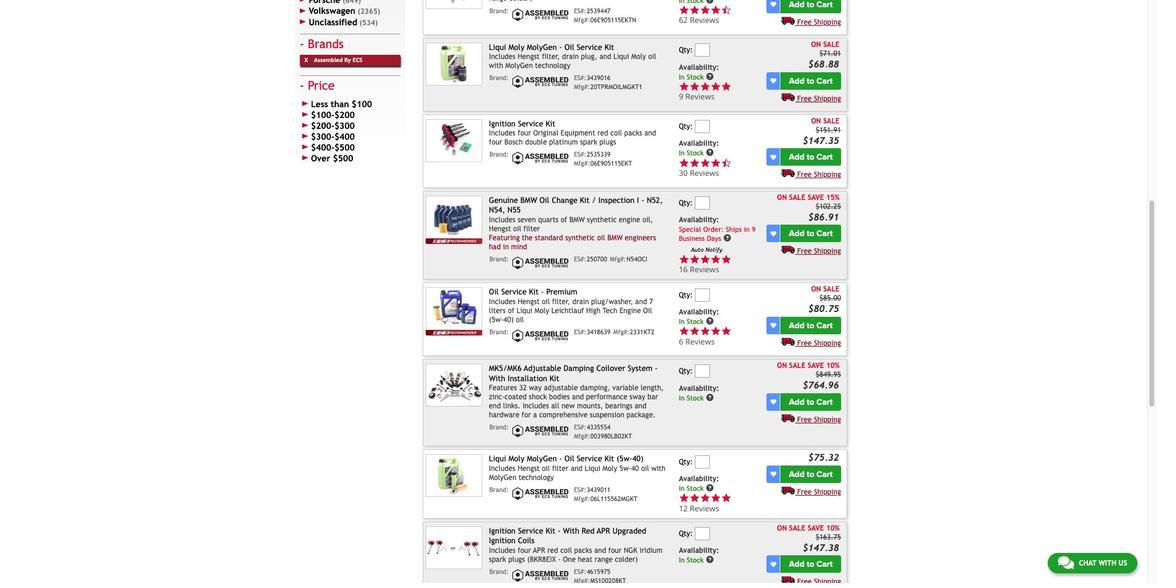 Task type: vqa. For each thing, say whether or not it's contained in the screenshot.
New - B8.5 ECS Carbon Fiber Steering Wheels image
no



Task type: describe. For each thing, give the bounding box(es) containing it.
filter, inside liqui moly molygen - oil service kit includes hengst filter, drain plug, and liqui moly oil with molygen technology
[[542, 53, 560, 61]]

7 free shipping from the top
[[798, 488, 842, 496]]

damping,
[[580, 384, 611, 392]]

with inside ignition service kit - with red apr upgraded ignition coils includes four apr red coil packs and four ngk iridium spark plugs (bkr8eix - one heat range colder)
[[563, 527, 580, 536]]

add to wish list image for $80.75
[[771, 323, 777, 329]]

cart for $147.38
[[817, 559, 833, 570]]

free shipping image for $80.75
[[782, 337, 796, 346]]

oil inside the genuine bmw oil change kit / inspection i - n52, n54, n55 includes seven quarts of bmw synthetic engine oil, hengst oil filter featuring the standard synthetic oil bmw engineers had in mind
[[540, 196, 550, 205]]

add for $86.91
[[789, 229, 805, 239]]

mounts,
[[577, 402, 604, 410]]

es#2535339 - 06e905115ekt - ignition service kit - includes four original equipment red coil packs and four bosch double platinum spark plugs - assembled by ecs - audi volkswagen image
[[426, 119, 483, 162]]

moly inside oil service kit - premium includes hengst oil filter, drain plug/washer, and 7 liters of liqui moly leichtlauf high tech engine oil (5w-40) oil
[[535, 307, 550, 315]]

drain inside liqui moly molygen - oil service kit includes hengst filter, drain plug, and liqui moly oil with molygen technology
[[562, 53, 579, 61]]

1 6 reviews link from the top
[[679, 326, 765, 347]]

4 assembled by ecs - corporate logo image from the top
[[511, 255, 571, 270]]

service inside liqui moly molygen - oil service kit includes hengst filter, drain plug, and liqui moly oil with molygen technology
[[577, 43, 603, 52]]

5 availability: from the top
[[679, 384, 720, 393]]

to for $764.96
[[807, 397, 815, 407]]

es#: 4615975
[[574, 568, 611, 575]]

includes inside liqui moly molygen - oil service kit includes hengst filter, drain plug, and liqui moly oil with molygen technology
[[489, 53, 516, 61]]

by
[[345, 57, 351, 63]]

coils
[[518, 536, 535, 545]]

premium
[[547, 288, 578, 297]]

$400-$500 link
[[300, 142, 401, 153]]

9 inside availability: special order: ships in 9 business days
[[752, 225, 756, 234]]

x
[[305, 57, 308, 63]]

6 qty: from the top
[[679, 458, 693, 466]]

on for $147.35
[[812, 117, 822, 125]]

hengst inside the genuine bmw oil change kit / inspection i - n52, n54, n55 includes seven quarts of bmw synthetic engine oil, hengst oil filter featuring the standard synthetic oil bmw engineers had in mind
[[489, 224, 511, 233]]

bar
[[648, 393, 658, 401]]

red inside ignition service kit includes four original equipment red coil packs and four bosch double platinum spark plugs
[[598, 129, 609, 138]]

n55
[[508, 206, 521, 215]]

availability: for genuine bmw oil change kit / inspection i - n52, n54, n55
[[679, 216, 720, 224]]

liqui moly molygen - oil service kit link
[[489, 43, 615, 52]]

add to cart button for $68.88
[[781, 72, 842, 90]]

oil inside liqui moly molygen - oil service kit (5w-40) includes hengst oil filter and liqui moly 5w-40 oil with molygen technology
[[565, 455, 575, 464]]

brands
[[308, 37, 344, 51]]

reviews for 6 reviews
[[686, 336, 715, 347]]

liters
[[489, 307, 506, 315]]

cart for $80.75
[[817, 320, 833, 331]]

8 brand: from the top
[[490, 568, 509, 575]]

7 assembled by ecs - corporate logo image from the top
[[511, 486, 571, 501]]

$151.91
[[816, 126, 842, 134]]

2 horizontal spatial with
[[1099, 559, 1117, 568]]

add for $80.75
[[789, 320, 805, 331]]

6 to from the top
[[807, 469, 815, 480]]

0 vertical spatial synthetic
[[587, 215, 617, 224]]

shipping for 15%
[[814, 247, 842, 256]]

$849.95
[[816, 371, 842, 379]]

3 assembled by ecs - corporate logo image from the top
[[511, 151, 571, 166]]

6 reviews
[[679, 336, 715, 347]]

oil,
[[643, 215, 654, 224]]

qty: for $147.38
[[679, 530, 693, 538]]

n54,
[[489, 206, 505, 215]]

16
[[679, 264, 688, 275]]

way
[[529, 384, 542, 392]]

5 assembled by ecs - corporate logo image from the top
[[511, 328, 571, 343]]

spark inside ignition service kit - with red apr upgraded ignition coils includes four apr red coil packs and four ngk iridium spark plugs (bkr8eix - one heat range colder)
[[489, 555, 506, 564]]

leichtlauf
[[552, 307, 584, 315]]

brands x assembled by ecs
[[305, 37, 363, 63]]

$100-$200 link
[[300, 110, 401, 120]]

7 brand: from the top
[[490, 486, 509, 493]]

bosch
[[505, 138, 523, 147]]

1 free shipping from the top
[[798, 18, 842, 26]]

$68.88
[[809, 58, 840, 69]]

packs inside ignition service kit - with red apr upgraded ignition coils includes four apr red coil packs and four ngk iridium spark plugs (bkr8eix - one heat range colder)
[[575, 546, 593, 555]]

drain inside oil service kit - premium includes hengst oil filter, drain plug/washer, and 7 liters of liqui moly leichtlauf high tech engine oil (5w-40) oil
[[573, 297, 589, 306]]

coil inside ignition service kit - with red apr upgraded ignition coils includes four apr red coil packs and four ngk iridium spark plugs (bkr8eix - one heat range colder)
[[561, 546, 572, 555]]

on for $147.38
[[778, 524, 787, 533]]

to for $80.75
[[807, 320, 815, 331]]

on sale $85.00 $80.75
[[809, 285, 842, 314]]

kit inside ignition service kit includes four original equipment red coil packs and four bosch double platinum spark plugs
[[546, 119, 556, 128]]

6 availability: in stock from the top
[[679, 547, 720, 565]]

4 brand: from the top
[[490, 255, 509, 262]]

reviews for 16 reviews
[[690, 264, 720, 275]]

0 vertical spatial $500
[[335, 142, 355, 152]]

engine
[[620, 307, 641, 315]]

kit inside liqui moly molygen - oil service kit (5w-40) includes hengst oil filter and liqui moly 5w-40 oil with molygen technology
[[605, 455, 615, 464]]

8 assembled by ecs - corporate logo image from the top
[[511, 568, 571, 583]]

oil inside liqui moly molygen - oil service kit includes hengst filter, drain plug, and liqui moly oil with molygen technology
[[565, 43, 575, 52]]

shipping for $80.75
[[814, 339, 842, 348]]

sale for $86.91
[[790, 193, 806, 202]]

liqui inside oil service kit - premium includes hengst oil filter, drain plug/washer, and 7 liters of liqui moly leichtlauf high tech engine oil (5w-40) oil
[[517, 307, 533, 315]]

service inside liqui moly molygen - oil service kit (5w-40) includes hengst oil filter and liqui moly 5w-40 oil with molygen technology
[[577, 455, 603, 464]]

sale for $764.96
[[790, 362, 806, 370]]

adjustable
[[544, 384, 578, 392]]

qty: for $764.96
[[679, 367, 693, 376]]

mk5/mk6 adjustable damping coilover system - with installation kit features 32 way adjustable damping, variable length, zinc-coated shock bodies and performance sway bar end links. includes all new mounts, bearings and hardware for a comprehensive suspension package.
[[489, 364, 664, 419]]

10% for $764.96
[[827, 362, 840, 370]]

0 vertical spatial apr
[[597, 527, 611, 536]]

than
[[331, 99, 349, 109]]

12
[[679, 503, 688, 514]]

stock for 30
[[687, 149, 704, 157]]

in inside the genuine bmw oil change kit / inspection i - n52, n54, n55 includes seven quarts of bmw synthetic engine oil, hengst oil filter featuring the standard synthetic oil bmw engineers had in mind
[[503, 243, 509, 251]]

variable
[[613, 384, 639, 392]]

9 inside 9 reviews link
[[679, 91, 684, 102]]

half star image
[[721, 5, 732, 15]]

free for 10%
[[798, 416, 812, 424]]

1 62 reviews link from the top
[[679, 5, 765, 25]]

liqui up es#: 3439016 mfg#: 20tprmoilmgkt1
[[614, 53, 630, 61]]

$400
[[335, 131, 355, 141]]

us
[[1119, 559, 1128, 568]]

40
[[632, 464, 639, 473]]

es#: for es#: 3439011 mfg#: 06l115562mgkt
[[574, 486, 587, 493]]

includes inside mk5/mk6 adjustable damping coilover system - with installation kit features 32 way adjustable damping, variable length, zinc-coated shock bodies and performance sway bar end links. includes all new mounts, bearings and hardware for a comprehensive suspension package.
[[523, 402, 549, 410]]

add to cart for $86.91
[[789, 229, 833, 239]]

filter inside the genuine bmw oil change kit / inspection i - n52, n54, n55 includes seven quarts of bmw synthetic engine oil, hengst oil filter featuring the standard synthetic oil bmw engineers had in mind
[[524, 224, 540, 233]]

free shipping for 15%
[[798, 247, 842, 256]]

4335554
[[587, 424, 611, 431]]

es#: 3439016 mfg#: 20tprmoilmgkt1
[[574, 74, 643, 91]]

availability: in stock for 12
[[679, 475, 720, 493]]

1 12 reviews link from the top
[[679, 493, 765, 514]]

2 12 reviews link from the top
[[679, 503, 732, 514]]

days
[[707, 234, 722, 243]]

30
[[679, 168, 688, 178]]

save for $86.91
[[808, 193, 825, 202]]

free shipping image for $147.38
[[782, 576, 796, 583]]

add to wish list image for $86.91
[[771, 231, 777, 237]]

oil service kit - premium link
[[489, 288, 578, 297]]

on for $80.75
[[812, 285, 822, 294]]

tech
[[603, 307, 618, 315]]

es#: 3439011 mfg#: 06l115562mgkt
[[574, 486, 638, 502]]

less than $100 $100-$200 $200-$300 $300-$400 $400-$500 over $500
[[311, 99, 372, 163]]

2535339
[[587, 151, 611, 158]]

oil inside liqui moly molygen - oil service kit includes hengst filter, drain plug, and liqui moly oil with molygen technology
[[649, 53, 657, 61]]

and inside ignition service kit - with red apr upgraded ignition coils includes four apr red coil packs and four ngk iridium spark plugs (bkr8eix - one heat range colder)
[[595, 546, 606, 555]]

add to cart for $764.96
[[789, 397, 833, 407]]

in inside availability: special order: ships in 9 business days
[[744, 225, 750, 234]]

5 add to wish list image from the top
[[771, 471, 777, 477]]

assembled
[[314, 57, 343, 63]]

es#: 250700 mfg#: n54oci
[[574, 255, 648, 262]]

$163.75
[[816, 533, 842, 542]]

price
[[308, 78, 335, 92]]

mk5/mk6 adjustable damping coilover system - with installation kit link
[[489, 364, 658, 383]]

technology inside liqui moly molygen - oil service kit includes hengst filter, drain plug, and liqui moly oil with molygen technology
[[535, 62, 571, 70]]

2 assembled by ecs - corporate logo image from the top
[[511, 74, 571, 89]]

ignition service kit includes four original equipment red coil packs and four bosch double platinum spark plugs
[[489, 119, 657, 147]]

2 9 reviews link from the top
[[679, 91, 732, 102]]

free shipping image for $147.35
[[782, 169, 796, 177]]

1 add to wish list image from the top
[[771, 1, 777, 7]]

save for $147.38
[[808, 524, 825, 533]]

62 reviews
[[679, 15, 720, 25]]

reviews for 62 reviews
[[690, 15, 720, 25]]

half star image
[[721, 158, 732, 168]]

free shipping image for $68.88
[[782, 93, 796, 101]]

kit inside the genuine bmw oil change kit / inspection i - n52, n54, n55 includes seven quarts of bmw synthetic engine oil, hengst oil filter featuring the standard synthetic oil bmw engineers had in mind
[[580, 196, 590, 205]]

3 brand: from the top
[[490, 151, 509, 158]]

$147.38
[[803, 542, 840, 553]]

6 in from the top
[[679, 556, 685, 565]]

$200-$300 link
[[300, 120, 401, 131]]

ecs
[[353, 57, 363, 63]]

of inside the genuine bmw oil change kit / inspection i - n52, n54, n55 includes seven quarts of bmw synthetic engine oil, hengst oil filter featuring the standard synthetic oil bmw engineers had in mind
[[561, 215, 568, 224]]

4 stock from the top
[[687, 394, 704, 402]]

availability: for ignition service kit
[[679, 139, 720, 148]]

003980lb02kt
[[591, 433, 633, 440]]

comprehensive
[[539, 411, 588, 419]]

add for $147.35
[[789, 152, 805, 162]]

mfg#: for 250700
[[610, 255, 626, 262]]

links.
[[503, 402, 521, 410]]

free shipping image for $764.96
[[782, 414, 796, 422]]

7 availability: from the top
[[679, 547, 720, 555]]

kit inside ignition service kit - with red apr upgraded ignition coils includes four apr red coil packs and four ngk iridium spark plugs (bkr8eix - one heat range colder)
[[546, 527, 556, 536]]

volkswagen
[[309, 6, 356, 16]]

star image inside 16 reviews link
[[721, 254, 732, 265]]

over $500 link
[[300, 153, 401, 164]]

adjustable
[[524, 364, 562, 373]]

service for with
[[518, 527, 544, 536]]

4 question sign image from the top
[[706, 393, 715, 402]]

5 brand: from the top
[[490, 328, 509, 335]]

0 vertical spatial bmw
[[521, 196, 537, 205]]

7
[[650, 297, 653, 306]]

coated
[[505, 393, 527, 401]]

availability: special order: ships in 9 business days
[[679, 216, 756, 243]]

6 stock from the top
[[687, 556, 704, 565]]

engineers
[[625, 233, 656, 242]]

30 reviews
[[679, 168, 720, 178]]

question sign image up 12 reviews
[[706, 484, 715, 492]]

4 availability: in stock from the top
[[679, 384, 720, 402]]

end
[[489, 402, 501, 410]]

sale for $147.38
[[790, 524, 806, 533]]

with inside liqui moly molygen - oil service kit (5w-40) includes hengst oil filter and liqui moly 5w-40 oil with molygen technology
[[652, 464, 666, 473]]

question sign image down 12 reviews
[[706, 556, 715, 564]]

question sign image down "ships"
[[724, 234, 732, 242]]

plugs inside ignition service kit includes four original equipment red coil packs and four bosch double platinum spark plugs
[[600, 138, 617, 147]]

featuring
[[489, 233, 520, 242]]

liqui down hardware
[[489, 455, 506, 464]]

reviews for 12 reviews
[[690, 503, 720, 514]]

ecs tuning recommends this product. image for $80.75
[[426, 330, 483, 336]]

double
[[525, 138, 547, 147]]

$200
[[335, 110, 355, 120]]

heat
[[578, 555, 593, 564]]

system
[[628, 364, 653, 373]]

genuine bmw oil change kit / inspection i - n52, n54, n55 includes seven quarts of bmw synthetic engine oil, hengst oil filter featuring the standard synthetic oil bmw engineers had in mind
[[489, 196, 663, 251]]

four left bosch
[[489, 138, 503, 147]]

7 free from the top
[[798, 488, 812, 496]]

auto notify
[[691, 246, 723, 253]]

red inside ignition service kit - with red apr upgraded ignition coils includes four apr red coil packs and four ngk iridium spark plugs (bkr8eix - one heat range colder)
[[548, 546, 559, 555]]

colder)
[[615, 555, 638, 564]]

kit inside oil service kit - premium includes hengst oil filter, drain plug/washer, and 7 liters of liqui moly leichtlauf high tech engine oil (5w-40) oil
[[529, 288, 539, 297]]

es#: 2535339 mfg#: 06e905115ekt
[[574, 151, 633, 167]]

add to cart for $147.38
[[789, 559, 833, 570]]

es#: for es#: 4335554 mfg#: 003980lb02kt
[[574, 424, 587, 431]]

$71.01
[[820, 49, 842, 58]]

on for $68.88
[[812, 40, 822, 49]]

3 ignition from the top
[[489, 536, 516, 545]]

includes inside ignition service kit - with red apr upgraded ignition coils includes four apr red coil packs and four ngk iridium spark plugs (bkr8eix - one heat range colder)
[[489, 546, 516, 555]]

availability: for oil service kit - premium
[[679, 308, 720, 316]]

packs inside ignition service kit includes four original equipment red coil packs and four bosch double platinum spark plugs
[[625, 129, 643, 138]]

and inside ignition service kit includes four original equipment red coil packs and four bosch double platinum spark plugs
[[645, 129, 657, 138]]

liqui right es#3439016 - 20tprmoilmgkt1 -  liqui moly molygen - oil service kit  - includes hengst filter, drain plug, and liqui moly oil with molygen technology - assembled by ecs - audi volkswagen image
[[489, 43, 506, 52]]

four down coils on the left
[[518, 546, 531, 555]]

mfg#: for 4335554
[[574, 433, 590, 440]]

includes inside the genuine bmw oil change kit / inspection i - n52, n54, n55 includes seven quarts of bmw synthetic engine oil, hengst oil filter featuring the standard synthetic oil bmw engineers had in mind
[[489, 215, 516, 224]]

qty: for $86.91
[[679, 199, 693, 207]]

damping
[[564, 364, 594, 373]]

red
[[582, 527, 595, 536]]

less than $100 link
[[300, 99, 401, 110]]

kit inside liqui moly molygen - oil service kit includes hengst filter, drain plug, and liqui moly oil with molygen technology
[[605, 43, 615, 52]]

service for premium
[[502, 288, 527, 297]]

es#2539447 - 06e905115ektn -  ignition service kit - includes four original equipment red coil packs and four ngk iridium spark plugs (bkr8eix - one heat range colder) - assembled by ecs - audi volkswagen image
[[426, 0, 483, 9]]

liqui moly molygen - oil service kit includes hengst filter, drain plug, and liqui moly oil with molygen technology
[[489, 43, 657, 70]]

length,
[[641, 384, 664, 392]]

1 shipping from the top
[[814, 18, 842, 26]]



Task type: locate. For each thing, give the bounding box(es) containing it.
7 qty: from the top
[[679, 530, 693, 538]]

1 10% from the top
[[827, 362, 840, 370]]

and inside liqui moly molygen - oil service kit includes hengst filter, drain plug, and liqui moly oil with molygen technology
[[600, 53, 612, 61]]

assembled by ecs - corporate logo image down the a
[[511, 424, 571, 439]]

3 free shipping from the top
[[798, 171, 842, 179]]

free shipping down the $75.32
[[798, 488, 842, 496]]

free up on sale save 10% $849.95 $764.96
[[798, 339, 812, 348]]

ignition inside ignition service kit includes four original equipment red coil packs and four bosch double platinum spark plugs
[[489, 119, 516, 128]]

filter inside liqui moly molygen - oil service kit (5w-40) includes hengst oil filter and liqui moly 5w-40 oil with molygen technology
[[552, 464, 569, 473]]

2 qty: from the top
[[679, 122, 693, 131]]

9 reviews
[[679, 91, 715, 102]]

5 free shipping from the top
[[798, 339, 842, 348]]

add to cart button for $86.91
[[781, 225, 842, 242]]

filter, inside oil service kit - premium includes hengst oil filter, drain plug/washer, and 7 liters of liqui moly leichtlauf high tech engine oil (5w-40) oil
[[552, 297, 571, 306]]

mfg#: for 2535339
[[574, 160, 590, 167]]

10% inside on sale save 10% $163.75 $147.38
[[827, 524, 840, 533]]

/
[[592, 196, 596, 205]]

1 horizontal spatial 9
[[752, 225, 756, 234]]

ignition service kit - with red apr upgraded ignition coils includes four apr red coil packs and four ngk iridium spark plugs (bkr8eix - one heat range colder)
[[489, 527, 663, 564]]

availability: up the 6 reviews at the bottom right
[[679, 308, 720, 316]]

7 add to cart from the top
[[789, 559, 833, 570]]

2 add to wish list image from the top
[[771, 231, 777, 237]]

7 add to cart button from the top
[[781, 556, 842, 573]]

spark left (bkr8eix
[[489, 555, 506, 564]]

brand: right the es#4615975 - ms100208kt - ignition service kit - with red apr upgraded ignition coils - includes four apr red coil packs and four ngk iridium spark plugs (bkr8eix - one heat range colder) - assembled by ecs - audi volkswagen "image" at the bottom of the page
[[490, 568, 509, 575]]

1 16 reviews link from the top
[[679, 243, 765, 275]]

1 horizontal spatial bmw
[[570, 215, 585, 224]]

1 horizontal spatial packs
[[625, 129, 643, 138]]

6 reviews link
[[679, 326, 765, 347], [679, 336, 732, 347]]

10% for $147.38
[[827, 524, 840, 533]]

20tprmoilmgkt1
[[591, 83, 643, 91]]

add to cart button down $147.35
[[781, 148, 842, 166]]

red up (bkr8eix
[[548, 546, 559, 555]]

0 horizontal spatial with
[[489, 374, 506, 383]]

of inside oil service kit - premium includes hengst oil filter, drain plug/washer, and 7 liters of liqui moly leichtlauf high tech engine oil (5w-40) oil
[[508, 307, 515, 315]]

in for 30
[[679, 149, 685, 157]]

free shipping
[[798, 18, 842, 26], [798, 94, 842, 103], [798, 171, 842, 179], [798, 247, 842, 256], [798, 339, 842, 348], [798, 416, 842, 424], [798, 488, 842, 496]]

1 horizontal spatial spark
[[580, 138, 598, 147]]

10% inside on sale save 10% $849.95 $764.96
[[827, 362, 840, 370]]

assembled by ecs - corporate logo image down liqui moly molygen - oil service kit link on the top of the page
[[511, 74, 571, 89]]

$200-
[[311, 120, 335, 131]]

on sale $71.01 $68.88
[[809, 40, 842, 69]]

save for $764.96
[[808, 362, 825, 370]]

availability: up 12 reviews
[[679, 475, 720, 483]]

save inside on sale save 10% $849.95 $764.96
[[808, 362, 825, 370]]

cart for $68.88
[[817, 76, 833, 86]]

es#3418639 - 2331kt2 -  oil service kit - premium  - includes hengst oil filter, drain plug/washer, and 7 liters of liqui moly leichtlauf high tech engine oil (5w-40) oil - assembled by ecs - audi image
[[426, 288, 483, 330]]

mfg#: inside es#: 3439011 mfg#: 06l115562mgkt
[[574, 495, 590, 502]]

ignition service kit - with red apr upgraded ignition coils link
[[489, 527, 647, 545]]

kit down 06e905115ektn
[[605, 43, 615, 52]]

add for $764.96
[[789, 397, 805, 407]]

hengst
[[518, 53, 540, 61], [489, 224, 511, 233], [518, 297, 540, 306], [518, 464, 540, 473]]

2 to from the top
[[807, 152, 815, 162]]

free for $80.75
[[798, 339, 812, 348]]

16 reviews link down auto notify
[[679, 264, 732, 275]]

es#: 3418639 mfg#: 2331kt2
[[574, 328, 655, 335]]

0 vertical spatial 40)
[[504, 316, 514, 324]]

3418639
[[587, 328, 611, 335]]

$500
[[335, 142, 355, 152], [333, 153, 353, 163]]

3 stock from the top
[[687, 317, 704, 326]]

40) inside oil service kit - premium includes hengst oil filter, drain plug/washer, and 7 liters of liqui moly leichtlauf high tech engine oil (5w-40) oil
[[504, 316, 514, 324]]

plugs up 2535339 on the top of page
[[600, 138, 617, 147]]

on inside on sale $85.00 $80.75
[[812, 285, 822, 294]]

$400-
[[311, 142, 335, 152]]

of right quarts
[[561, 215, 568, 224]]

brand:
[[490, 7, 509, 14], [490, 74, 509, 82], [490, 151, 509, 158], [490, 255, 509, 262], [490, 328, 509, 335], [490, 424, 509, 431], [490, 486, 509, 493], [490, 568, 509, 575]]

brand: right es#3439016 - 20tprmoilmgkt1 -  liqui moly molygen - oil service kit  - includes hengst filter, drain plug, and liqui moly oil with molygen technology - assembled by ecs - audi volkswagen image
[[490, 74, 509, 82]]

on inside on sale save 10% $163.75 $147.38
[[778, 524, 787, 533]]

0 horizontal spatial in
[[503, 243, 509, 251]]

add to wish list image for $68.88
[[771, 78, 777, 84]]

6 add to cart button from the top
[[781, 466, 842, 483]]

cart down $147.35
[[817, 152, 833, 162]]

free shipping for $147.35
[[798, 171, 842, 179]]

save up $163.75
[[808, 524, 825, 533]]

brand: down hardware
[[490, 424, 509, 431]]

1 add to cart button from the top
[[781, 72, 842, 90]]

0 vertical spatial 10%
[[827, 362, 840, 370]]

3 free shipping image from the top
[[782, 245, 796, 254]]

1 horizontal spatial red
[[598, 129, 609, 138]]

0 vertical spatial save
[[808, 193, 825, 202]]

16 reviews
[[679, 264, 720, 275]]

7 es#: from the top
[[574, 486, 587, 493]]

1 free shipping image from the top
[[782, 93, 796, 101]]

red
[[598, 129, 609, 138], [548, 546, 559, 555]]

on inside on sale save 10% $849.95 $764.96
[[778, 362, 787, 370]]

save inside on sale save 15% $102.25 $86.91
[[808, 193, 825, 202]]

es#: for es#: 4615975
[[574, 568, 587, 575]]

None text field
[[695, 43, 710, 57], [695, 120, 710, 133], [695, 196, 710, 210], [695, 455, 710, 468], [695, 43, 710, 57], [695, 120, 710, 133], [695, 196, 710, 210], [695, 455, 710, 468]]

sway
[[630, 393, 646, 401]]

4 add to wish list image from the top
[[771, 399, 777, 405]]

1 horizontal spatial of
[[561, 215, 568, 224]]

brand: down had
[[490, 255, 509, 262]]

1 es#: from the top
[[574, 7, 587, 14]]

service down es#: 4335554 mfg#: 003980lb02kt
[[577, 455, 603, 464]]

0 vertical spatial with
[[489, 374, 506, 383]]

ships
[[726, 225, 742, 234]]

coil inside ignition service kit includes four original equipment red coil packs and four bosch double platinum spark plugs
[[611, 129, 622, 138]]

assembled by ecs - corporate logo image down (bkr8eix
[[511, 568, 571, 583]]

star image
[[690, 5, 700, 15], [700, 5, 711, 15], [679, 81, 690, 92], [700, 81, 711, 92], [721, 81, 732, 92], [679, 158, 690, 168], [700, 158, 711, 168], [711, 158, 721, 168], [721, 254, 732, 265], [690, 326, 700, 337], [711, 326, 721, 337], [679, 493, 690, 503], [721, 493, 732, 503]]

1 add to wish list image from the top
[[771, 78, 777, 84]]

0 horizontal spatial packs
[[575, 546, 593, 555]]

0 vertical spatial spark
[[580, 138, 598, 147]]

to down $68.88
[[807, 76, 815, 86]]

3 add to wish list image from the top
[[771, 323, 777, 329]]

qty: down 9 reviews at right top
[[679, 122, 693, 131]]

add to cart button for $80.75
[[781, 317, 842, 334]]

es#: for es#: 2539447 mfg#: 06e905115ektn
[[574, 7, 587, 14]]

2 stock from the top
[[687, 149, 704, 157]]

2 cart from the top
[[817, 152, 833, 162]]

with inside mk5/mk6 adjustable damping coilover system - with installation kit features 32 way adjustable damping, variable length, zinc-coated shock bodies and performance sway bar end links. includes all new mounts, bearings and hardware for a comprehensive suspension package.
[[489, 374, 506, 383]]

1 vertical spatial 10%
[[827, 524, 840, 533]]

bmw up es#: 250700 mfg#: n54oci
[[608, 233, 623, 242]]

4 in from the top
[[679, 394, 685, 402]]

mfg#: inside es#: 4335554 mfg#: 003980lb02kt
[[574, 433, 590, 440]]

volkswagen (2365) unclassified (534)
[[309, 6, 381, 27]]

filter up the
[[524, 224, 540, 233]]

2 6 reviews link from the top
[[679, 336, 732, 347]]

0 vertical spatial plugs
[[600, 138, 617, 147]]

on inside on sale save 15% $102.25 $86.91
[[778, 193, 787, 202]]

None text field
[[695, 288, 710, 302], [695, 365, 710, 378], [695, 527, 710, 540], [695, 288, 710, 302], [695, 365, 710, 378], [695, 527, 710, 540]]

add to wish list image
[[771, 78, 777, 84], [771, 231, 777, 237], [771, 561, 777, 568]]

1 vertical spatial add to wish list image
[[771, 231, 777, 237]]

sale for $68.88
[[824, 40, 840, 49]]

sale inside on sale $85.00 $80.75
[[824, 285, 840, 294]]

question sign image up 62 reviews
[[706, 0, 715, 4]]

1 to from the top
[[807, 76, 815, 86]]

packs up 06e905115ekt
[[625, 129, 643, 138]]

2 vertical spatial add to wish list image
[[771, 561, 777, 568]]

6 assembled by ecs - corporate logo image from the top
[[511, 424, 571, 439]]

1 horizontal spatial filter
[[552, 464, 569, 473]]

2 vertical spatial bmw
[[608, 233, 623, 242]]

mfg#: for 3439011
[[574, 495, 590, 502]]

spark inside ignition service kit includes four original equipment red coil packs and four bosch double platinum spark plugs
[[580, 138, 598, 147]]

spark
[[580, 138, 598, 147], [489, 555, 506, 564]]

add to cart button for $764.96
[[781, 393, 842, 411]]

question sign image for 30 reviews
[[706, 148, 715, 157]]

es#3439016 - 20tprmoilmgkt1 -  liqui moly molygen - oil service kit  - includes hengst filter, drain plug, and liqui moly oil with molygen technology - assembled by ecs - audi volkswagen image
[[426, 43, 483, 85]]

comments image
[[1058, 555, 1075, 570]]

on inside on sale $71.01 $68.88
[[812, 40, 822, 49]]

1 vertical spatial apr
[[533, 546, 546, 555]]

1 vertical spatial drain
[[573, 297, 589, 306]]

to
[[807, 76, 815, 86], [807, 152, 815, 162], [807, 229, 815, 239], [807, 320, 815, 331], [807, 397, 815, 407], [807, 469, 815, 480], [807, 559, 815, 570]]

es#: for es#: 2535339 mfg#: 06e905115ekt
[[574, 151, 587, 158]]

add to wish list image for $764.96
[[771, 399, 777, 405]]

all
[[552, 402, 560, 410]]

reviews
[[690, 15, 720, 25], [686, 91, 715, 102], [690, 168, 720, 178], [690, 264, 720, 275], [686, 336, 715, 347], [690, 503, 720, 514]]

1 horizontal spatial apr
[[597, 527, 611, 536]]

2 62 reviews link from the top
[[679, 15, 732, 25]]

4 availability: from the top
[[679, 308, 720, 316]]

quarts
[[538, 215, 559, 224]]

sale up $151.91
[[824, 117, 840, 125]]

- inside liqui moly molygen - oil service kit includes hengst filter, drain plug, and liqui moly oil with molygen technology
[[560, 43, 562, 52]]

0 vertical spatial filter
[[524, 224, 540, 233]]

1 vertical spatial 40)
[[633, 455, 644, 464]]

4 cart from the top
[[817, 320, 833, 331]]

3 es#: from the top
[[574, 151, 587, 158]]

cart down the '$80.75'
[[817, 320, 833, 331]]

2 brand: from the top
[[490, 74, 509, 82]]

to for $68.88
[[807, 76, 815, 86]]

four down ignition service kit link
[[518, 129, 531, 138]]

6 es#: from the top
[[574, 424, 587, 431]]

6 shipping from the top
[[814, 416, 842, 424]]

2 10% from the top
[[827, 524, 840, 533]]

features
[[489, 384, 517, 392]]

3 free from the top
[[798, 171, 812, 179]]

sale left 15%
[[790, 193, 806, 202]]

cart for $147.35
[[817, 152, 833, 162]]

add to cart button down $68.88
[[781, 72, 842, 90]]

seven
[[518, 215, 536, 224]]

(5w- down liters
[[489, 316, 504, 324]]

bmw
[[521, 196, 537, 205], [570, 215, 585, 224], [608, 233, 623, 242]]

0 vertical spatial technology
[[535, 62, 571, 70]]

1 horizontal spatial 40)
[[633, 455, 644, 464]]

shock
[[529, 393, 547, 401]]

es#: inside es#: 3439011 mfg#: 06l115562mgkt
[[574, 486, 587, 493]]

mfg#: down the 3439016
[[574, 83, 590, 91]]

apr up (bkr8eix
[[533, 546, 546, 555]]

business
[[679, 234, 705, 243]]

0 horizontal spatial 40)
[[504, 316, 514, 324]]

sale
[[824, 40, 840, 49], [824, 117, 840, 125], [790, 193, 806, 202], [824, 285, 840, 294], [790, 362, 806, 370], [790, 524, 806, 533]]

hengst inside liqui moly molygen - oil service kit includes hengst filter, drain plug, and liqui moly oil with molygen technology
[[518, 53, 540, 61]]

2 save from the top
[[808, 362, 825, 370]]

chat with us link
[[1048, 553, 1138, 574]]

plugs inside ignition service kit - with red apr upgraded ignition coils includes four apr red coil packs and four ngk iridium spark plugs (bkr8eix - one heat range colder)
[[509, 555, 525, 564]]

1 vertical spatial synthetic
[[566, 233, 595, 242]]

range
[[595, 555, 613, 564]]

0 vertical spatial of
[[561, 215, 568, 224]]

ecs tuning recommends this product. image left had
[[426, 238, 483, 244]]

star image
[[679, 5, 690, 15], [711, 5, 721, 15], [690, 81, 700, 92], [711, 81, 721, 92], [690, 158, 700, 168], [679, 254, 690, 265], [690, 254, 700, 265], [700, 254, 711, 265], [711, 254, 721, 265], [679, 326, 690, 337], [700, 326, 711, 337], [721, 326, 732, 337], [690, 493, 700, 503], [700, 493, 711, 503], [711, 493, 721, 503]]

3 to from the top
[[807, 229, 815, 239]]

1 vertical spatial bmw
[[570, 215, 585, 224]]

2 add to wish list image from the top
[[771, 154, 777, 160]]

qty: down 62
[[679, 46, 693, 54]]

qty: for $147.35
[[679, 122, 693, 131]]

liqui
[[489, 43, 506, 52], [614, 53, 630, 61], [517, 307, 533, 315], [489, 455, 506, 464], [585, 464, 601, 473]]

es#3439011 - 06l115562mgkt - liqui moly molygen - oil service kit (5w-40) - includes hengst oil filter and liqui moly 5w-40 oil with molygen technology - assembled by ecs - audi volkswagen image
[[426, 455, 483, 497]]

sale for $80.75
[[824, 285, 840, 294]]

(534)
[[360, 18, 378, 27]]

0 horizontal spatial filter
[[524, 224, 540, 233]]

free shipping for $68.88
[[798, 94, 842, 103]]

filter
[[524, 224, 540, 233], [552, 464, 569, 473]]

hengst down liqui moly molygen - oil service kit link on the top of the page
[[518, 53, 540, 61]]

apr
[[597, 527, 611, 536], [533, 546, 546, 555]]

4 to from the top
[[807, 320, 815, 331]]

3 in from the top
[[679, 317, 685, 326]]

1 horizontal spatial plugs
[[600, 138, 617, 147]]

installation
[[508, 374, 548, 383]]

1 vertical spatial ignition
[[489, 527, 516, 536]]

shipping for $68.88
[[814, 94, 842, 103]]

add to cart down the $86.91
[[789, 229, 833, 239]]

3 save from the top
[[808, 524, 825, 533]]

(5w-
[[489, 316, 504, 324], [617, 455, 633, 464]]

one
[[563, 555, 576, 564]]

red up 2535339 on the top of page
[[598, 129, 609, 138]]

and inside liqui moly molygen - oil service kit (5w-40) includes hengst oil filter and liqui moly 5w-40 oil with molygen technology
[[571, 464, 583, 473]]

0 vertical spatial with
[[489, 62, 504, 70]]

1 vertical spatial spark
[[489, 555, 506, 564]]

availability: inside availability: special order: ships in 9 business days
[[679, 216, 720, 224]]

ecs tuning recommends this product. image for $86.91
[[426, 238, 483, 244]]

sale inside on sale $71.01 $68.88
[[824, 40, 840, 49]]

question sign image up 9 reviews at right top
[[706, 72, 715, 80]]

5 shipping from the top
[[814, 339, 842, 348]]

1 vertical spatial red
[[548, 546, 559, 555]]

on for $764.96
[[778, 362, 787, 370]]

3 availability: from the top
[[679, 216, 720, 224]]

0 vertical spatial ecs tuning recommends this product. image
[[426, 238, 483, 244]]

question sign image for 9 reviews
[[706, 72, 715, 80]]

on sale save 10% $849.95 $764.96
[[778, 362, 842, 391]]

10% up $849.95
[[827, 362, 840, 370]]

7 shipping from the top
[[814, 488, 842, 496]]

7 free shipping image from the top
[[782, 576, 796, 583]]

stock up 9 reviews at right top
[[687, 72, 704, 81]]

5 add to cart button from the top
[[781, 393, 842, 411]]

add to cart down $68.88
[[789, 76, 833, 86]]

shipping up $151.91
[[814, 94, 842, 103]]

service up coils on the left
[[518, 527, 544, 536]]

stock for 6
[[687, 317, 704, 326]]

1 horizontal spatial with
[[652, 464, 666, 473]]

mfg#: for 3418639
[[614, 328, 630, 335]]

sale inside on sale save 15% $102.25 $86.91
[[790, 193, 806, 202]]

free shipping for $80.75
[[798, 339, 842, 348]]

ecs tuning recommends this product. image
[[426, 238, 483, 244], [426, 330, 483, 336]]

in down "12"
[[679, 556, 685, 565]]

with right 40
[[652, 464, 666, 473]]

to for $147.38
[[807, 559, 815, 570]]

0 vertical spatial filter,
[[542, 53, 560, 61]]

1 vertical spatial save
[[808, 362, 825, 370]]

sale inside on sale save 10% $163.75 $147.38
[[790, 524, 806, 533]]

2 add to cart button from the top
[[781, 148, 842, 166]]

0 horizontal spatial 9
[[679, 91, 684, 102]]

es#:
[[574, 7, 587, 14], [574, 74, 587, 82], [574, 151, 587, 158], [574, 255, 587, 262], [574, 328, 587, 335], [574, 424, 587, 431], [574, 486, 587, 493], [574, 568, 587, 575]]

and inside oil service kit - premium includes hengst oil filter, drain plug/washer, and 7 liters of liqui moly leichtlauf high tech engine oil (5w-40) oil
[[636, 297, 647, 306]]

0 vertical spatial red
[[598, 129, 609, 138]]

service up the plug,
[[577, 43, 603, 52]]

5 add to cart from the top
[[789, 397, 833, 407]]

0 horizontal spatial apr
[[533, 546, 546, 555]]

(2365)
[[358, 7, 381, 16]]

40) up 40
[[633, 455, 644, 464]]

chat
[[1080, 559, 1097, 568]]

62
[[679, 15, 688, 25]]

service up original at the left of the page
[[518, 119, 544, 128]]

- inside mk5/mk6 adjustable damping coilover system - with installation kit features 32 way adjustable damping, variable length, zinc-coated shock bodies and performance sway bar end links. includes all new mounts, bearings and hardware for a comprehensive suspension package.
[[655, 364, 658, 373]]

bodies
[[549, 393, 570, 401]]

question sign image up the 6 reviews at the bottom right
[[706, 317, 715, 325]]

1 horizontal spatial (5w-
[[617, 455, 633, 464]]

stock for 9
[[687, 72, 704, 81]]

cart down "$764.96"
[[817, 397, 833, 407]]

qty: for $80.75
[[679, 291, 693, 299]]

the
[[522, 233, 533, 242]]

add for $147.38
[[789, 559, 805, 570]]

40) inside liqui moly molygen - oil service kit (5w-40) includes hengst oil filter and liqui moly 5w-40 oil with molygen technology
[[633, 455, 644, 464]]

mfg#: down 2539447
[[574, 16, 590, 23]]

0 vertical spatial (5w-
[[489, 316, 504, 324]]

1 vertical spatial with
[[652, 464, 666, 473]]

add to wish list image
[[771, 1, 777, 7], [771, 154, 777, 160], [771, 323, 777, 329], [771, 399, 777, 405], [771, 471, 777, 477]]

1 ecs tuning recommends this product. image from the top
[[426, 238, 483, 244]]

1 30 reviews link from the top
[[679, 158, 765, 178]]

es#: 2539447 mfg#: 06e905115ektn
[[574, 7, 637, 23]]

3 add to cart button from the top
[[781, 225, 842, 242]]

0 horizontal spatial (5w-
[[489, 316, 504, 324]]

5 qty: from the top
[[679, 367, 693, 376]]

(5w- inside oil service kit - premium includes hengst oil filter, drain plug/washer, and 7 liters of liqui moly leichtlauf high tech engine oil (5w-40) oil
[[489, 316, 504, 324]]

with
[[489, 62, 504, 70], [652, 464, 666, 473], [1099, 559, 1117, 568]]

includes up bosch
[[489, 129, 516, 138]]

-
[[560, 43, 562, 52], [642, 196, 645, 205], [541, 288, 544, 297], [655, 364, 658, 373], [560, 455, 562, 464], [558, 527, 561, 536], [558, 555, 561, 564]]

hengst inside oil service kit - premium includes hengst oil filter, drain plug/washer, and 7 liters of liqui moly leichtlauf high tech engine oil (5w-40) oil
[[518, 297, 540, 306]]

06e905115ekt
[[591, 160, 633, 167]]

mfg#: down 2535339 on the top of page
[[574, 160, 590, 167]]

1 horizontal spatial with
[[563, 527, 580, 536]]

0 vertical spatial ignition
[[489, 119, 516, 128]]

0 vertical spatial in
[[744, 225, 750, 234]]

8 es#: from the top
[[574, 568, 587, 575]]

0 vertical spatial add to wish list image
[[771, 78, 777, 84]]

2 vertical spatial ignition
[[489, 536, 516, 545]]

order:
[[704, 225, 724, 234]]

4 shipping from the top
[[814, 247, 842, 256]]

with left us on the right of page
[[1099, 559, 1117, 568]]

4 free from the top
[[798, 247, 812, 256]]

1 cart from the top
[[817, 76, 833, 86]]

stock up 30 reviews
[[687, 149, 704, 157]]

oil
[[649, 53, 657, 61], [513, 224, 522, 233], [597, 233, 606, 242], [542, 297, 550, 306], [516, 316, 524, 324], [542, 464, 550, 473], [641, 464, 650, 473]]

service for four
[[518, 119, 544, 128]]

5 in from the top
[[679, 484, 685, 493]]

6 free shipping from the top
[[798, 416, 842, 424]]

on sale save 10% $163.75 $147.38
[[778, 524, 842, 553]]

1 vertical spatial (5w-
[[617, 455, 633, 464]]

on inside on sale $151.91 $147.35
[[812, 117, 822, 125]]

to down the $86.91
[[807, 229, 815, 239]]

0 vertical spatial drain
[[562, 53, 579, 61]]

$300-$400 link
[[300, 131, 401, 142]]

cart down $68.88
[[817, 76, 833, 86]]

of
[[561, 215, 568, 224], [508, 307, 515, 315]]

stock
[[687, 72, 704, 81], [687, 149, 704, 157], [687, 317, 704, 326], [687, 394, 704, 402], [687, 484, 704, 493], [687, 556, 704, 565]]

1 vertical spatial filter,
[[552, 297, 571, 306]]

ignition left coils on the left
[[489, 536, 516, 545]]

cart down the $75.32
[[817, 469, 833, 480]]

shipping down the $86.91
[[814, 247, 842, 256]]

includes inside oil service kit - premium includes hengst oil filter, drain plug/washer, and 7 liters of liqui moly leichtlauf high tech engine oil (5w-40) oil
[[489, 297, 516, 306]]

mfg#: inside es#: 2535339 mfg#: 06e905115ekt
[[574, 160, 590, 167]]

free down the $75.32
[[798, 488, 812, 496]]

change
[[552, 196, 578, 205]]

5 availability: in stock from the top
[[679, 475, 720, 493]]

service inside ignition service kit - with red apr upgraded ignition coils includes four apr red coil packs and four ngk iridium spark plugs (bkr8eix - one heat range colder)
[[518, 527, 544, 536]]

2 vertical spatial with
[[1099, 559, 1117, 568]]

shipping up $849.95
[[814, 339, 842, 348]]

bmw down genuine bmw oil change kit / inspection i - n52, n54, n55 link
[[570, 215, 585, 224]]

1 9 reviews link from the top
[[679, 81, 765, 102]]

1 horizontal spatial in
[[744, 225, 750, 234]]

1 vertical spatial packs
[[575, 546, 593, 555]]

es#: left 3439011
[[574, 486, 587, 493]]

es#4335554 - 003980lb02kt - mk5/mk6 adjustable damping coilover system - with installation kit - features 32 way adjustable damping, variable length, zinc-coated shock bodies and performance sway bar end links. includes all new mounts, bearings and hardware for a comprehensive suspension package. - assembled by ecs - audi volkswagen image
[[426, 364, 483, 407]]

liqui up 3439011
[[585, 464, 601, 473]]

add to cart for $68.88
[[789, 76, 833, 86]]

to for $147.35
[[807, 152, 815, 162]]

add for $68.88
[[789, 76, 805, 86]]

1 vertical spatial filter
[[552, 464, 569, 473]]

1 vertical spatial in
[[503, 243, 509, 251]]

2 free from the top
[[798, 94, 812, 103]]

free for 15%
[[798, 247, 812, 256]]

availability: for liqui moly molygen - oil service kit (5w-40)
[[679, 475, 720, 483]]

2 es#: from the top
[[574, 74, 587, 82]]

add to cart button for $147.38
[[781, 556, 842, 573]]

es#: inside es#: 3439016 mfg#: 20tprmoilmgkt1
[[574, 74, 587, 82]]

5 cart from the top
[[817, 397, 833, 407]]

es#: left the 4335554
[[574, 424, 587, 431]]

mfg#: left 2331kt2
[[614, 328, 630, 335]]

0 horizontal spatial spark
[[489, 555, 506, 564]]

standard
[[535, 233, 563, 242]]

kit inside mk5/mk6 adjustable damping coilover system - with installation kit features 32 way adjustable damping, variable length, zinc-coated shock bodies and performance sway bar end links. includes all new mounts, bearings and hardware for a comprehensive suspension package.
[[550, 374, 560, 383]]

2 in from the top
[[679, 149, 685, 157]]

less
[[311, 99, 328, 109]]

1 vertical spatial coil
[[561, 546, 572, 555]]

availability: in stock for 6
[[679, 308, 720, 326]]

1 vertical spatial 9
[[752, 225, 756, 234]]

2 availability: from the top
[[679, 139, 720, 148]]

genuine
[[489, 196, 518, 205]]

auto
[[691, 246, 704, 253]]

includes inside ignition service kit includes four original equipment red coil packs and four bosch double platinum spark plugs
[[489, 129, 516, 138]]

shipping up 15%
[[814, 171, 842, 179]]

sale for $147.35
[[824, 117, 840, 125]]

synthetic up 250700 on the right top of the page
[[566, 233, 595, 242]]

1 vertical spatial $500
[[333, 153, 353, 163]]

availability: for liqui moly molygen - oil service kit
[[679, 63, 720, 71]]

es#: left 2535339 on the top of page
[[574, 151, 587, 158]]

6 cart from the top
[[817, 469, 833, 480]]

hengst inside liqui moly molygen - oil service kit (5w-40) includes hengst oil filter and liqui moly 5w-40 oil with molygen technology
[[518, 464, 540, 473]]

on sale save 15% $102.25 $86.91
[[778, 193, 842, 222]]

bearings
[[606, 402, 633, 410]]

250700
[[587, 255, 608, 262]]

to down the '$80.75'
[[807, 320, 815, 331]]

free shipping image for $86.91
[[782, 245, 796, 254]]

es#: inside es#: 2539447 mfg#: 06e905115ektn
[[574, 7, 587, 14]]

1 vertical spatial with
[[563, 527, 580, 536]]

in up 9 reviews at right top
[[679, 72, 685, 81]]

es#: for es#: 3418639 mfg#: 2331kt2
[[574, 328, 587, 335]]

0 horizontal spatial bmw
[[521, 196, 537, 205]]

on for $86.91
[[778, 193, 787, 202]]

high
[[587, 307, 601, 315]]

2 vertical spatial save
[[808, 524, 825, 533]]

availability: in stock right the bar
[[679, 384, 720, 402]]

1 free from the top
[[798, 18, 812, 26]]

platinum
[[549, 138, 578, 147]]

mfg#: inside es#: 3439016 mfg#: 20tprmoilmgkt1
[[574, 83, 590, 91]]

to for $86.91
[[807, 229, 815, 239]]

2 free shipping from the top
[[798, 94, 842, 103]]

1 vertical spatial plugs
[[509, 555, 525, 564]]

0 horizontal spatial of
[[508, 307, 515, 315]]

2 horizontal spatial bmw
[[608, 233, 623, 242]]

with inside liqui moly molygen - oil service kit includes hengst filter, drain plug, and liqui moly oil with molygen technology
[[489, 62, 504, 70]]

ignition for -
[[489, 527, 516, 536]]

2 16 reviews link from the top
[[679, 264, 732, 275]]

shipping for $147.35
[[814, 171, 842, 179]]

6 free from the top
[[798, 416, 812, 424]]

cart for $764.96
[[817, 397, 833, 407]]

6 add to cart from the top
[[789, 469, 833, 480]]

add to wish list image for $147.38
[[771, 561, 777, 568]]

5w-
[[620, 464, 632, 473]]

assembled by ecs - corporate logo image
[[511, 7, 571, 22], [511, 74, 571, 89], [511, 151, 571, 166], [511, 255, 571, 270], [511, 328, 571, 343], [511, 424, 571, 439], [511, 486, 571, 501], [511, 568, 571, 583]]

$85.00
[[820, 294, 842, 303]]

stock for 12
[[687, 484, 704, 493]]

es#: left "3418639"
[[574, 328, 587, 335]]

es#: left 250700 on the right top of the page
[[574, 255, 587, 262]]

drain up high
[[573, 297, 589, 306]]

2 ignition from the top
[[489, 527, 516, 536]]

free right free shipping icon
[[798, 18, 812, 26]]

includes inside liqui moly molygen - oil service kit (5w-40) includes hengst oil filter and liqui moly 5w-40 oil with molygen technology
[[489, 464, 516, 473]]

1 vertical spatial technology
[[519, 473, 554, 482]]

stock right the bar
[[687, 394, 704, 402]]

$100
[[352, 99, 372, 109]]

3 qty: from the top
[[679, 199, 693, 207]]

zinc-
[[489, 393, 505, 401]]

save up $102.25 at the right top
[[808, 193, 825, 202]]

$300-
[[311, 131, 335, 141]]

6 free shipping image from the top
[[782, 486, 796, 495]]

plugs down coils on the left
[[509, 555, 525, 564]]

1 assembled by ecs - corporate logo image from the top
[[511, 7, 571, 22]]

service inside oil service kit - premium includes hengst oil filter, drain plug/washer, and 7 liters of liqui moly leichtlauf high tech engine oil (5w-40) oil
[[502, 288, 527, 297]]

free shipping image
[[782, 93, 796, 101], [782, 169, 796, 177], [782, 245, 796, 254], [782, 337, 796, 346], [782, 414, 796, 422], [782, 486, 796, 495], [782, 576, 796, 583]]

1 in from the top
[[679, 72, 685, 81]]

availability: in stock up 9 reviews at right top
[[679, 63, 720, 81]]

reviews for 9 reviews
[[686, 91, 715, 102]]

qty: down 6
[[679, 367, 693, 376]]

availability: in stock for 9
[[679, 63, 720, 81]]

1 vertical spatial ecs tuning recommends this product. image
[[426, 330, 483, 336]]

0 horizontal spatial red
[[548, 546, 559, 555]]

1 vertical spatial of
[[508, 307, 515, 315]]

4 es#: from the top
[[574, 255, 587, 262]]

free down the $86.91
[[798, 247, 812, 256]]

- inside liqui moly molygen - oil service kit (5w-40) includes hengst oil filter and liqui moly 5w-40 oil with molygen technology
[[560, 455, 562, 464]]

in for 9
[[679, 72, 685, 81]]

1 ignition from the top
[[489, 119, 516, 128]]

0 vertical spatial coil
[[611, 129, 622, 138]]

cart for $86.91
[[817, 229, 833, 239]]

add to cart button down the '$80.75'
[[781, 317, 842, 334]]

free shipping image
[[782, 16, 796, 25]]

(5w- inside liqui moly molygen - oil service kit (5w-40) includes hengst oil filter and liqui moly 5w-40 oil with molygen technology
[[617, 455, 633, 464]]

6 brand: from the top
[[490, 424, 509, 431]]

es#4615975 - ms100208kt - ignition service kit - with red apr upgraded ignition coils - includes four apr red coil packs and four ngk iridium spark plugs (bkr8eix - one heat range colder) - assembled by ecs - audi volkswagen image
[[426, 527, 483, 569]]

sale inside on sale save 10% $849.95 $764.96
[[790, 362, 806, 370]]

0 vertical spatial 9
[[679, 91, 684, 102]]

in for 6
[[679, 317, 685, 326]]

1 brand: from the top
[[490, 7, 509, 14]]

12 reviews
[[679, 503, 720, 514]]

1 availability: from the top
[[679, 63, 720, 71]]

reviews for 30 reviews
[[690, 168, 720, 178]]

sale inside on sale $151.91 $147.35
[[824, 117, 840, 125]]

1 horizontal spatial coil
[[611, 129, 622, 138]]

0 horizontal spatial coil
[[561, 546, 572, 555]]

ignition
[[489, 119, 516, 128], [489, 527, 516, 536], [489, 536, 516, 545]]

6 add from the top
[[789, 469, 805, 480]]

free shipping for 10%
[[798, 416, 842, 424]]

availability: in stock down 12 reviews
[[679, 547, 720, 565]]

in down featuring
[[503, 243, 509, 251]]

add to cart for $80.75
[[789, 320, 833, 331]]

40) down liters
[[504, 316, 514, 324]]

technology inside liqui moly molygen - oil service kit (5w-40) includes hengst oil filter and liqui moly 5w-40 oil with molygen technology
[[519, 473, 554, 482]]

- inside the genuine bmw oil change kit / inspection i - n52, n54, n55 includes seven quarts of bmw synthetic engine oil, hengst oil filter featuring the standard synthetic oil bmw engineers had in mind
[[642, 196, 645, 205]]

question sign image
[[706, 72, 715, 80], [706, 148, 715, 157], [706, 317, 715, 325], [706, 393, 715, 402]]

2 30 reviews link from the top
[[679, 168, 732, 178]]

question sign image
[[706, 0, 715, 4], [724, 234, 732, 242], [706, 484, 715, 492], [706, 556, 715, 564]]

save inside on sale save 10% $163.75 $147.38
[[808, 524, 825, 533]]

5 free shipping image from the top
[[782, 414, 796, 422]]

ignition for includes
[[489, 119, 516, 128]]

3 add to cart from the top
[[789, 229, 833, 239]]

genuine bmw oil change kit / inspection i - n52, n54, n55 link
[[489, 196, 663, 215]]

0 horizontal spatial plugs
[[509, 555, 525, 564]]

mfg#: for 3439016
[[574, 83, 590, 91]]

ignition up bosch
[[489, 119, 516, 128]]

0 horizontal spatial with
[[489, 62, 504, 70]]

5 free from the top
[[798, 339, 812, 348]]

$300
[[335, 120, 355, 131]]

hardware
[[489, 411, 520, 419]]

- inside oil service kit - premium includes hengst oil filter, drain plug/washer, and 7 liters of liqui moly leichtlauf high tech engine oil (5w-40) oil
[[541, 288, 544, 297]]

mk5/mk6
[[489, 364, 522, 373]]

mfg#: inside es#: 2539447 mfg#: 06e905115ektn
[[574, 16, 590, 23]]

es#: for es#: 250700 mfg#: n54oci
[[574, 255, 587, 262]]

stock down 12 reviews
[[687, 556, 704, 565]]

availability: up 30 reviews
[[679, 139, 720, 148]]

add to wish list image for $147.35
[[771, 154, 777, 160]]

service inside ignition service kit includes four original equipment red coil packs and four bosch double platinum spark plugs
[[518, 119, 544, 128]]

es#250700 - n54oci - genuine bmw oil change kit / inspection i - n52, n54, n55 - includes seven quarts of bmw synthetic engine oil, hengst oil filter - assembled by ecs - bmw image
[[426, 196, 483, 238]]

package.
[[627, 411, 656, 419]]

es#: inside es#: 2535339 mfg#: 06e905115ekt
[[574, 151, 587, 158]]

3 cart from the top
[[817, 229, 833, 239]]

0 vertical spatial packs
[[625, 129, 643, 138]]

question sign image for 6 reviews
[[706, 317, 715, 325]]

15%
[[827, 193, 840, 202]]

es#: inside es#: 4335554 mfg#: 003980lb02kt
[[574, 424, 587, 431]]

ignition service kit link
[[489, 119, 556, 128]]

question sign image up 30 reviews
[[706, 148, 715, 157]]

mfg#: for 2539447
[[574, 16, 590, 23]]

four up 'range'
[[609, 546, 622, 555]]

cart down $147.38
[[817, 559, 833, 570]]



